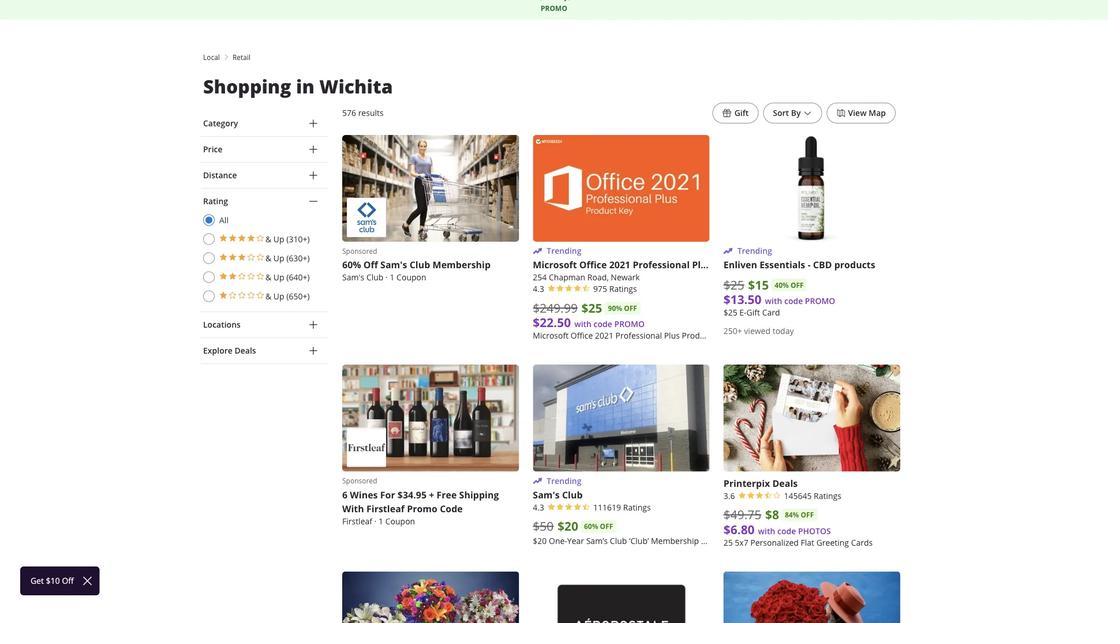 Task type: vqa. For each thing, say whether or not it's contained in the screenshot.
code related to $15
yes



Task type: locate. For each thing, give the bounding box(es) containing it.
club right off
[[410, 259, 430, 272]]

sam's club
[[533, 489, 583, 501]]

1 vertical spatial code
[[594, 319, 613, 330]]

club left the 'club'
[[610, 536, 627, 547]]

1
[[390, 272, 395, 283], [379, 516, 383, 527]]

ratings
[[610, 284, 637, 295], [814, 491, 842, 501], [624, 502, 651, 513]]

professional down 90%
[[616, 331, 662, 341]]

0 horizontal spatial promo
[[541, 3, 568, 13]]

1 horizontal spatial 1
[[390, 272, 395, 283]]

with left 25
[[701, 536, 718, 547]]

today
[[773, 326, 794, 337]]

2 microsoft from the top
[[533, 331, 569, 341]]

0 vertical spatial membership
[[433, 259, 491, 272]]

with up card
[[765, 296, 783, 307]]

up left the (310+)
[[274, 234, 284, 245]]

60% left off
[[342, 259, 361, 272]]

60%
[[342, 259, 361, 272], [584, 522, 599, 532]]

1 & from the top
[[266, 234, 272, 245]]

2021 inside $249.99 $25 90% off $22.50 with code promo microsoft office 2021 professional plus product key - lifetime for windows 1pc
[[595, 331, 614, 341]]

with inside $25 $15 40% off $13.50 with code promo $25 e-gift card
[[765, 296, 783, 307]]

0 horizontal spatial deals
[[235, 346, 256, 356]]

price button
[[201, 137, 329, 162]]

firstleaf
[[367, 503, 405, 515], [342, 516, 372, 527]]

map
[[869, 108, 886, 118]]

2 vertical spatial ratings
[[624, 502, 651, 513]]

microsoft office 2021 professional plus 254 chapman road, newark
[[533, 259, 712, 283]]

& up 3 stars & up element
[[266, 234, 272, 245]]

microsoft up chapman
[[533, 259, 577, 272]]

club
[[410, 259, 430, 272], [367, 272, 384, 283], [562, 489, 583, 501], [610, 536, 627, 547]]

code inside $249.99 $25 90% off $22.50 with code promo microsoft office 2021 professional plus product key - lifetime for windows 1pc
[[594, 319, 613, 330]]

1 vertical spatial sponsored
[[342, 477, 377, 486]]

& inside "element"
[[266, 272, 272, 283]]

free
[[437, 489, 457, 501]]

ratings right 145645
[[814, 491, 842, 501]]

with inside $49.75 $8 84% off $6.80 with code photos 25 5x7 personalized flat greeting cards
[[759, 526, 776, 537]]

off inside $249.99 $25 90% off $22.50 with code promo microsoft office 2021 professional plus product key - lifetime for windows 1pc
[[624, 304, 637, 313]]

2 up from the top
[[274, 253, 284, 264]]

2 horizontal spatial sam's
[[533, 489, 560, 501]]

microsoft down $249.99
[[533, 331, 569, 341]]

with up personalized on the right of the page
[[759, 526, 776, 537]]

1 vertical spatial $20
[[533, 536, 547, 547]]

up
[[274, 234, 284, 245], [274, 253, 284, 264], [274, 272, 284, 283], [274, 291, 284, 302]]

off up sam's
[[600, 522, 613, 532]]

code down the "40%"
[[785, 296, 803, 307]]

sam's up the $50
[[533, 489, 560, 501]]

$25 $15 40% off $13.50 with code promo $25 e-gift card
[[724, 277, 836, 318]]

plus inside $249.99 $25 90% off $22.50 with code promo microsoft office 2021 professional plus product key - lifetime for windows 1pc
[[664, 331, 680, 341]]

off inside $50 $20 60% off $20 one-year sam's club 'club' membership with auto-renew (new members only)
[[600, 522, 613, 532]]

1 horizontal spatial plus
[[692, 259, 712, 272]]

'club'
[[629, 536, 649, 547]]

up inside 2 stars & up "element"
[[274, 272, 284, 283]]

25
[[724, 538, 733, 548]]

promo
[[407, 503, 438, 515]]

1 horizontal spatial $20
[[558, 518, 579, 535]]

2 vertical spatial sam's
[[533, 489, 560, 501]]

0 horizontal spatial -
[[730, 331, 732, 341]]

office up road,
[[580, 259, 607, 272]]

professional
[[633, 259, 690, 272], [616, 331, 662, 341]]

gift left "sort"
[[735, 108, 749, 118]]

60% inside sponsored 60% off sam's club membership sam's club    ·    1 coupon
[[342, 259, 361, 272]]

1 vertical spatial 4.3
[[533, 502, 545, 513]]

0 vertical spatial office
[[580, 259, 607, 272]]

with for $25
[[575, 319, 592, 330]]

- left cbd
[[808, 259, 811, 272]]

microsoft inside $249.99 $25 90% off $22.50 with code promo microsoft office 2021 professional plus product key - lifetime for windows 1pc
[[533, 331, 569, 341]]

1 horizontal spatial 60%
[[584, 522, 599, 532]]

1 vertical spatial -
[[730, 331, 732, 341]]

4 up from the top
[[274, 291, 284, 302]]

0 horizontal spatial plus
[[664, 331, 680, 341]]

with inside $249.99 $25 90% off $22.50 with code promo microsoft office 2021 professional plus product key - lifetime for windows 1pc
[[575, 319, 592, 330]]

sponsored for off
[[342, 247, 377, 256]]

code
[[785, 296, 803, 307], [594, 319, 613, 330], [778, 526, 796, 537]]

code for $8
[[778, 526, 796, 537]]

windows
[[780, 331, 815, 341]]

0 vertical spatial ·
[[386, 272, 388, 283]]

2 vertical spatial code
[[778, 526, 796, 537]]

& down 3 stars & up element
[[266, 272, 272, 283]]

price
[[203, 144, 223, 155]]

category
[[203, 118, 238, 129]]

1 vertical spatial 2021
[[595, 331, 614, 341]]

code inside $25 $15 40% off $13.50 with code promo $25 e-gift card
[[785, 296, 803, 307]]

sponsored up off
[[342, 247, 377, 256]]

$6.80
[[724, 521, 755, 538]]

1 vertical spatial office
[[571, 331, 593, 341]]

3 up from the top
[[274, 272, 284, 283]]

$249.99
[[533, 300, 578, 316]]

sponsored up wines
[[342, 477, 377, 486]]

sam's right off
[[381, 259, 407, 272]]

promo link
[[459, 0, 650, 14]]

1 vertical spatial 1
[[379, 516, 383, 527]]

promo up breadcrumbs element in the top of the page
[[541, 3, 568, 13]]

0 vertical spatial 4.3
[[533, 284, 545, 295]]

firstleaf down with
[[342, 516, 372, 527]]

+
[[429, 489, 434, 501]]

3 & from the top
[[266, 272, 272, 283]]

gift left card
[[747, 308, 761, 318]]

off for $15
[[791, 280, 804, 290]]

1 4.3 from the top
[[533, 284, 545, 295]]

promo down 90%
[[615, 319, 645, 330]]

0 vertical spatial gift
[[735, 108, 749, 118]]

code down 90%
[[594, 319, 613, 330]]

$25
[[724, 277, 745, 293], [582, 300, 603, 317], [724, 308, 738, 318]]

gift
[[735, 108, 749, 118], [747, 308, 761, 318]]

1 horizontal spatial membership
[[651, 536, 699, 547]]

ratings for 145645 ratings
[[814, 491, 842, 501]]

distance
[[203, 170, 237, 181]]

& down 2 stars & up "element"
[[266, 291, 272, 302]]

0 vertical spatial promo
[[541, 3, 568, 13]]

sponsored for wines
[[342, 477, 377, 486]]

0 vertical spatial plus
[[692, 259, 712, 272]]

1 microsoft from the top
[[533, 259, 577, 272]]

promo inside $249.99 $25 90% off $22.50 with code promo microsoft office 2021 professional plus product key - lifetime for windows 1pc
[[615, 319, 645, 330]]

0 horizontal spatial ·
[[375, 516, 377, 527]]

with inside $50 $20 60% off $20 one-year sam's club 'club' membership with auto-renew (new members only)
[[701, 536, 718, 547]]

2021 up newark
[[610, 259, 631, 272]]

1 horizontal spatial sam's
[[381, 259, 407, 272]]

1 vertical spatial membership
[[651, 536, 699, 547]]

off inside $49.75 $8 84% off $6.80 with code photos 25 5x7 personalized flat greeting cards
[[801, 510, 814, 520]]

1 vertical spatial ·
[[375, 516, 377, 527]]

2 sponsored from the top
[[342, 477, 377, 486]]

up left (630+)
[[274, 253, 284, 264]]

off
[[791, 280, 804, 290], [624, 304, 637, 313], [801, 510, 814, 520], [600, 522, 613, 532]]

professional inside $249.99 $25 90% off $22.50 with code promo microsoft office 2021 professional plus product key - lifetime for windows 1pc
[[616, 331, 662, 341]]

0 vertical spatial sam's
[[381, 259, 407, 272]]

off for $25
[[624, 304, 637, 313]]

4 & from the top
[[266, 291, 272, 302]]

$249.99 $25 90% off $22.50 with code promo microsoft office 2021 professional plus product key - lifetime for windows 1pc
[[533, 300, 831, 341]]

deals right the explore
[[235, 346, 256, 356]]

view map button
[[827, 103, 896, 124]]

sam's
[[381, 259, 407, 272], [342, 272, 365, 283], [533, 489, 560, 501]]

plus left product
[[664, 331, 680, 341]]

greeting
[[817, 538, 849, 548]]

breadcrumbs element
[[201, 52, 908, 62]]

trending up sam's club
[[547, 476, 582, 486]]

0 vertical spatial -
[[808, 259, 811, 272]]

up inside 4 stars & up element
[[274, 234, 284, 245]]

sort by
[[773, 108, 801, 118]]

plus left enliven
[[692, 259, 712, 272]]

promo
[[541, 3, 568, 13], [805, 296, 836, 307], [615, 319, 645, 330]]

$25 down 975
[[582, 300, 603, 317]]

0 horizontal spatial membership
[[433, 259, 491, 272]]

off right 84%
[[801, 510, 814, 520]]

2 horizontal spatial promo
[[805, 296, 836, 307]]

products
[[835, 259, 876, 272]]

· inside sponsored 60% off sam's club membership sam's club    ·    1 coupon
[[386, 272, 388, 283]]

1 inside sponsored 60% off sam's club membership sam's club    ·    1 coupon
[[390, 272, 395, 283]]

$20
[[558, 518, 579, 535], [533, 536, 547, 547]]

up inside 3 stars & up element
[[274, 253, 284, 264]]

1 vertical spatial coupon
[[386, 516, 415, 527]]

0 vertical spatial 60%
[[342, 259, 361, 272]]

off right 90%
[[624, 304, 637, 313]]

0 vertical spatial professional
[[633, 259, 690, 272]]

1 vertical spatial microsoft
[[533, 331, 569, 341]]

with right $22.50
[[575, 319, 592, 330]]

promo up 1pc in the right bottom of the page
[[805, 296, 836, 307]]

1 horizontal spatial deals
[[773, 477, 798, 490]]

0 horizontal spatial 60%
[[342, 259, 361, 272]]

card
[[763, 308, 780, 318]]

all element
[[203, 214, 229, 226]]

promo inside $25 $15 40% off $13.50 with code promo $25 e-gift card
[[805, 296, 836, 307]]

1 star & up element
[[203, 290, 310, 303]]

1 vertical spatial gift
[[747, 308, 761, 318]]

professional up newark
[[633, 259, 690, 272]]

(650+)
[[287, 291, 310, 302]]

up left "(650+)"
[[274, 291, 284, 302]]

·
[[386, 272, 388, 283], [375, 516, 377, 527]]

0 vertical spatial 2021
[[610, 259, 631, 272]]

1 vertical spatial 60%
[[584, 522, 599, 532]]

1 horizontal spatial promo
[[615, 319, 645, 330]]

shipping
[[459, 489, 499, 501]]

2 & from the top
[[266, 253, 272, 264]]

$20 down the $50
[[533, 536, 547, 547]]

trending up enliven
[[738, 246, 773, 257]]

wines
[[350, 489, 378, 501]]

1 up from the top
[[274, 234, 284, 245]]

576
[[342, 108, 356, 118]]

view map
[[849, 108, 886, 118]]

1 vertical spatial professional
[[616, 331, 662, 341]]

plus
[[692, 259, 712, 272], [664, 331, 680, 341]]

1 vertical spatial ratings
[[814, 491, 842, 501]]

by
[[792, 108, 801, 118]]

$25 left e-
[[724, 308, 738, 318]]

code for $15
[[785, 296, 803, 307]]

code up personalized on the right of the page
[[778, 526, 796, 537]]

office inside microsoft office 2021 professional plus 254 chapman road, newark
[[580, 259, 607, 272]]

trending up chapman
[[547, 246, 582, 257]]

sort
[[773, 108, 789, 118]]

ratings down newark
[[610, 284, 637, 295]]

1 sponsored from the top
[[342, 247, 377, 256]]

$20 up year at the right bottom of the page
[[558, 518, 579, 535]]

trending
[[547, 246, 582, 257], [738, 246, 773, 257], [547, 476, 582, 486]]

all
[[219, 215, 229, 226]]

for
[[767, 331, 778, 341]]

deals up 145645
[[773, 477, 798, 490]]

0 vertical spatial code
[[785, 296, 803, 307]]

renew
[[740, 536, 765, 547]]

gift button
[[713, 103, 759, 124]]

sam's down off
[[342, 272, 365, 283]]

code for $25
[[594, 319, 613, 330]]

145645
[[784, 491, 812, 501]]

off right the "40%"
[[791, 280, 804, 290]]

2 stars & up element
[[203, 271, 310, 284]]

off inside $25 $15 40% off $13.50 with code promo $25 e-gift card
[[791, 280, 804, 290]]

deals inside dropdown button
[[235, 346, 256, 356]]

& down 4 stars & up element
[[266, 253, 272, 264]]

0 vertical spatial deals
[[235, 346, 256, 356]]

0 vertical spatial microsoft
[[533, 259, 577, 272]]

4.3 down 254
[[533, 284, 545, 295]]

auto-
[[720, 536, 740, 547]]

microsoft
[[533, 259, 577, 272], [533, 331, 569, 341]]

1 horizontal spatial ·
[[386, 272, 388, 283]]

ratings for 111619 ratings
[[624, 502, 651, 513]]

newark
[[611, 272, 640, 283]]

2 vertical spatial promo
[[615, 319, 645, 330]]

office
[[580, 259, 607, 272], [571, 331, 593, 341]]

enliven essentials - cbd products
[[724, 259, 876, 272]]

0 vertical spatial ratings
[[610, 284, 637, 295]]

ratings right 111619
[[624, 502, 651, 513]]

2021 down 90%
[[595, 331, 614, 341]]

1 vertical spatial plus
[[664, 331, 680, 341]]

code inside $49.75 $8 84% off $6.80 with code photos 25 5x7 personalized flat greeting cards
[[778, 526, 796, 537]]

0 vertical spatial sponsored
[[342, 247, 377, 256]]

sponsored inside sponsored 60% off sam's club membership sam's club    ·    1 coupon
[[342, 247, 377, 256]]

office down $249.99
[[571, 331, 593, 341]]

locations
[[203, 320, 241, 330]]

road,
[[588, 272, 609, 283]]

$8
[[766, 507, 780, 523]]

2 4.3 from the top
[[533, 502, 545, 513]]

$34.95
[[398, 489, 427, 501]]

$50 $20 60% off $20 one-year sam's club 'club' membership with auto-renew (new members only)
[[533, 518, 847, 547]]

office inside $249.99 $25 90% off $22.50 with code promo microsoft office 2021 professional plus product key - lifetime for windows 1pc
[[571, 331, 593, 341]]

up inside 1 star & up element
[[274, 291, 284, 302]]

60% inside $50 $20 60% off $20 one-year sam's club 'club' membership with auto-renew (new members only)
[[584, 522, 599, 532]]

explore deals
[[203, 346, 256, 356]]

up left (640+) in the top of the page
[[274, 272, 284, 283]]

0 horizontal spatial sam's
[[342, 272, 365, 283]]

1 vertical spatial promo
[[805, 296, 836, 307]]

60% up sam's
[[584, 522, 599, 532]]

0 vertical spatial $20
[[558, 518, 579, 535]]

coupon inside sponsored 60% off sam's club membership sam's club    ·    1 coupon
[[397, 272, 427, 283]]

0 horizontal spatial 1
[[379, 516, 383, 527]]

2021 inside microsoft office 2021 professional plus 254 chapman road, newark
[[610, 259, 631, 272]]

4.3 up the $50
[[533, 502, 545, 513]]

firstleaf down for
[[367, 503, 405, 515]]

- right key
[[730, 331, 732, 341]]

0 vertical spatial coupon
[[397, 272, 427, 283]]

sponsored inside sponsored 6 wines for $34.95 + free shipping with firstleaf promo code firstleaf    ·    1 coupon
[[342, 477, 377, 486]]

results
[[358, 108, 384, 118]]

1 vertical spatial firstleaf
[[342, 516, 372, 527]]

sponsored 60% off sam's club membership sam's club    ·    1 coupon
[[342, 247, 491, 283]]

coupon
[[397, 272, 427, 283], [386, 516, 415, 527]]

0 vertical spatial 1
[[390, 272, 395, 283]]

microsoft inside microsoft office 2021 professional plus 254 chapman road, newark
[[533, 259, 577, 272]]

1 vertical spatial deals
[[773, 477, 798, 490]]



Task type: describe. For each thing, give the bounding box(es) containing it.
with
[[342, 503, 364, 515]]

e-
[[740, 308, 747, 318]]

trending for enliven essentials - cbd products
[[738, 246, 773, 257]]

off
[[364, 259, 378, 272]]

1pc
[[817, 331, 831, 341]]

gift inside $25 $15 40% off $13.50 with code promo $25 e-gift card
[[747, 308, 761, 318]]

6
[[342, 489, 348, 501]]

rating list
[[203, 214, 329, 303]]

club up year at the right bottom of the page
[[562, 489, 583, 501]]

trending for sam's club
[[547, 476, 582, 486]]

deals for printerpix deals
[[773, 477, 798, 490]]

975 ratings
[[594, 284, 637, 295]]

off for $20
[[600, 522, 613, 532]]

local link
[[203, 52, 220, 62]]

coupon inside sponsored 6 wines for $34.95 + free shipping with firstleaf promo code firstleaf    ·    1 coupon
[[386, 516, 415, 527]]

one-
[[549, 536, 568, 547]]

sam's
[[587, 536, 608, 547]]

0 vertical spatial firstleaf
[[367, 503, 405, 515]]

viewed
[[745, 326, 771, 337]]

deals for explore deals
[[235, 346, 256, 356]]

gift inside button
[[735, 108, 749, 118]]

$13.50
[[724, 291, 762, 308]]

personalized
[[751, 538, 799, 548]]

& up (310+)
[[266, 234, 310, 245]]

up for (640+)
[[274, 272, 284, 283]]

5x7
[[735, 538, 749, 548]]

- inside $249.99 $25 90% off $22.50 with code promo microsoft office 2021 professional plus product key - lifetime for windows 1pc
[[730, 331, 732, 341]]

off for $8
[[801, 510, 814, 520]]

printerpix deals
[[724, 477, 798, 490]]

membership inside $50 $20 60% off $20 one-year sam's club 'club' membership with auto-renew (new members only)
[[651, 536, 699, 547]]

wichita
[[319, 74, 393, 99]]

111619
[[594, 502, 621, 513]]

& for & up (640+)
[[266, 272, 272, 283]]

111619 ratings
[[594, 502, 651, 513]]

3 stars & up element
[[203, 252, 310, 264]]

promo inside promo link
[[541, 3, 568, 13]]

1 vertical spatial sam's
[[342, 272, 365, 283]]

promo for $25
[[615, 319, 645, 330]]

cards
[[852, 538, 873, 548]]

1 inside sponsored 6 wines for $34.95 + free shipping with firstleaf promo code firstleaf    ·    1 coupon
[[379, 516, 383, 527]]

key
[[714, 331, 728, 341]]

145645 ratings
[[784, 491, 842, 501]]

club down off
[[367, 272, 384, 283]]

90%
[[608, 304, 623, 313]]

254
[[533, 272, 547, 283]]

up for (310+)
[[274, 234, 284, 245]]

(new
[[768, 536, 787, 547]]

enliven
[[724, 259, 758, 272]]

576 results
[[342, 108, 384, 118]]

975
[[594, 284, 608, 295]]

only)
[[827, 536, 847, 547]]

sponsored 6 wines for $34.95 + free shipping with firstleaf promo code firstleaf    ·    1 coupon
[[342, 477, 499, 527]]

lifetime
[[734, 331, 765, 341]]

explore
[[203, 346, 233, 356]]

flat
[[801, 538, 815, 548]]

& for & up (630+)
[[266, 253, 272, 264]]

sort by button
[[764, 103, 823, 124]]

250+
[[724, 326, 742, 337]]

chapman
[[549, 272, 586, 283]]

1 horizontal spatial -
[[808, 259, 811, 272]]

4.3 for 975 ratings
[[533, 284, 545, 295]]

(630+)
[[287, 253, 310, 264]]

with for $8
[[759, 526, 776, 537]]

$49.75
[[724, 507, 762, 523]]

essentials
[[760, 259, 806, 272]]

rating button
[[201, 189, 329, 214]]

with for $15
[[765, 296, 783, 307]]

& for & up (650+)
[[266, 291, 272, 302]]

product
[[682, 331, 712, 341]]

distance button
[[201, 163, 329, 188]]

rating
[[203, 196, 228, 207]]

for
[[380, 489, 395, 501]]

$50
[[533, 519, 554, 535]]

· inside sponsored 6 wines for $34.95 + free shipping with firstleaf promo code firstleaf    ·    1 coupon
[[375, 516, 377, 527]]

$25 down enliven
[[724, 277, 745, 293]]

locations button
[[201, 312, 329, 338]]

plus inside microsoft office 2021 professional plus 254 chapman road, newark
[[692, 259, 712, 272]]

photos
[[799, 526, 831, 537]]

& up (650+)
[[266, 291, 310, 302]]

membership inside sponsored 60% off sam's club membership sam's club    ·    1 coupon
[[433, 259, 491, 272]]

up for (650+)
[[274, 291, 284, 302]]

up for (630+)
[[274, 253, 284, 264]]

shopping
[[203, 74, 291, 99]]

year
[[568, 536, 584, 547]]

retail
[[233, 53, 251, 62]]

promo for $15
[[805, 296, 836, 307]]

$49.75 $8 84% off $6.80 with code photos 25 5x7 personalized flat greeting cards
[[724, 507, 873, 548]]

code
[[440, 503, 463, 515]]

& up (640+)
[[266, 272, 310, 283]]

3.6
[[724, 491, 735, 501]]

(310+)
[[287, 234, 310, 245]]

0 horizontal spatial $20
[[533, 536, 547, 547]]

40%
[[775, 280, 789, 290]]

club inside $50 $20 60% off $20 one-year sam's club 'club' membership with auto-renew (new members only)
[[610, 536, 627, 547]]

& for & up (310+)
[[266, 234, 272, 245]]

professional inside microsoft office 2021 professional plus 254 chapman road, newark
[[633, 259, 690, 272]]

$22.50
[[533, 315, 571, 331]]

4 stars & up element
[[203, 233, 310, 245]]

ratings for 975 ratings
[[610, 284, 637, 295]]

(640+)
[[287, 272, 310, 283]]

explore deals button
[[201, 338, 329, 364]]

84%
[[785, 510, 799, 520]]

category button
[[201, 111, 329, 136]]

local
[[203, 53, 220, 62]]

trending for microsoft office 2021 professional plus
[[547, 246, 582, 257]]

in
[[296, 74, 315, 99]]

$25 inside $249.99 $25 90% off $22.50 with code promo microsoft office 2021 professional plus product key - lifetime for windows 1pc
[[582, 300, 603, 317]]

4.3 for 111619 ratings
[[533, 502, 545, 513]]

printerpix
[[724, 477, 771, 490]]

view
[[849, 108, 867, 118]]



